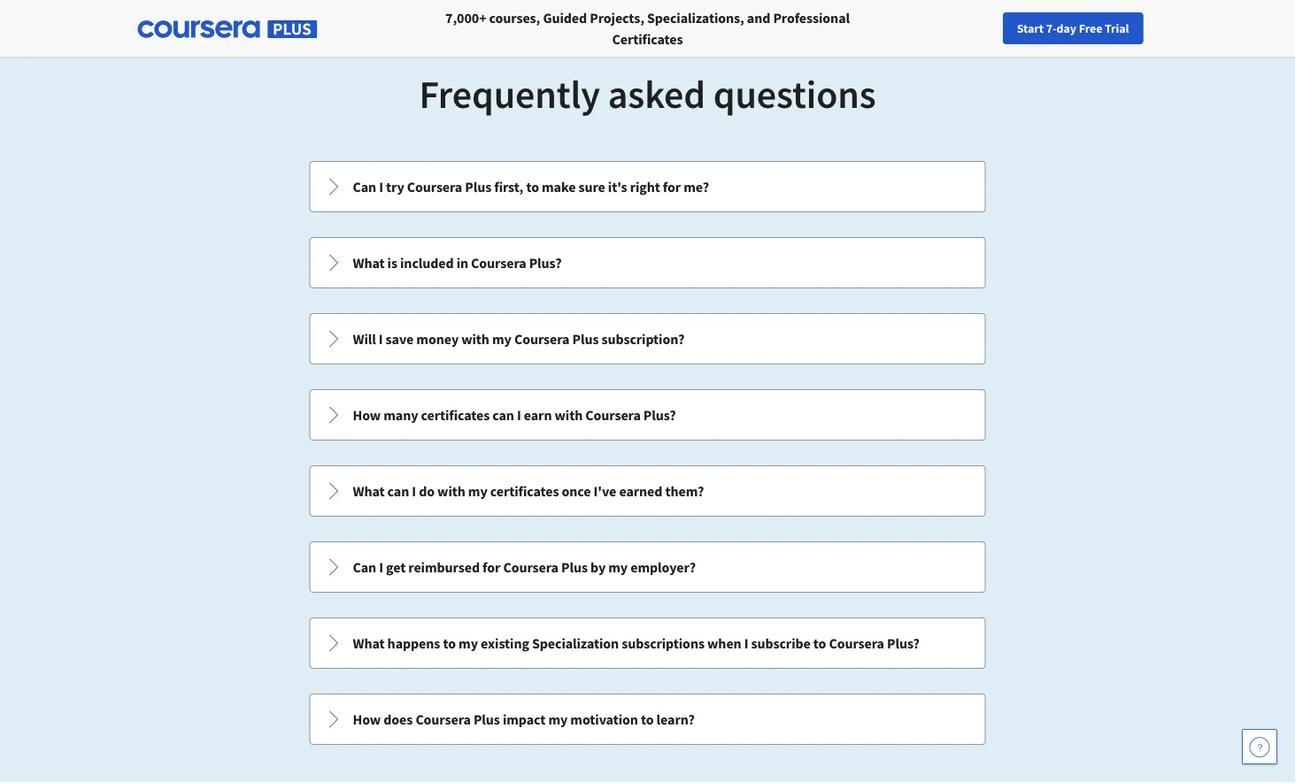 Task type: locate. For each thing, give the bounding box(es) containing it.
i
[[379, 178, 383, 196], [379, 330, 383, 348], [517, 406, 521, 424], [412, 483, 416, 500], [379, 559, 383, 576], [744, 635, 749, 653]]

can
[[493, 406, 514, 424], [387, 483, 409, 500]]

how many certificates can i earn with coursera plus?
[[353, 406, 676, 424]]

1 vertical spatial what
[[353, 483, 385, 500]]

7-
[[1046, 20, 1057, 36]]

in
[[457, 254, 468, 272]]

0 vertical spatial what
[[353, 254, 385, 272]]

1 how from the top
[[353, 406, 381, 424]]

plus left by
[[561, 559, 588, 576]]

0 vertical spatial can
[[353, 178, 376, 196]]

start 7-day free trial button
[[1003, 12, 1144, 44]]

can left earn
[[493, 406, 514, 424]]

coursera
[[407, 178, 462, 196], [471, 254, 526, 272], [514, 330, 570, 348], [586, 406, 641, 424], [503, 559, 559, 576], [829, 635, 884, 653], [416, 711, 471, 729]]

2 vertical spatial with
[[437, 483, 466, 500]]

to right happens
[[443, 635, 456, 653]]

can left get on the bottom left
[[353, 559, 376, 576]]

with right money
[[462, 330, 490, 348]]

and
[[747, 9, 771, 27]]

1 vertical spatial can
[[387, 483, 409, 500]]

right
[[630, 178, 660, 196]]

what left is on the top
[[353, 254, 385, 272]]

2 can from the top
[[353, 559, 376, 576]]

subscribe
[[751, 635, 811, 653]]

i left earn
[[517, 406, 521, 424]]

1 vertical spatial plus?
[[644, 406, 676, 424]]

list containing can i try coursera plus first, to make sure it's right for me?
[[308, 159, 988, 747]]

certificates left once
[[490, 483, 559, 500]]

can i try coursera plus first, to make sure it's right for me? button
[[310, 162, 985, 212]]

list
[[308, 159, 988, 747]]

None search field
[[243, 11, 571, 46]]

0 vertical spatial how
[[353, 406, 381, 424]]

do
[[419, 483, 435, 500]]

7,000+
[[445, 9, 487, 27]]

1 vertical spatial certificates
[[490, 483, 559, 500]]

3 what from the top
[[353, 635, 385, 653]]

7,000+ courses, guided projects, specializations, and professional certificates
[[445, 9, 850, 48]]

courses,
[[489, 9, 540, 27]]

frequently asked questions
[[419, 69, 876, 118]]

1 what from the top
[[353, 254, 385, 272]]

what is included in coursera plus? button
[[310, 238, 985, 288]]

my right money
[[492, 330, 512, 348]]

my right do
[[468, 483, 488, 500]]

what left do
[[353, 483, 385, 500]]

them?
[[665, 483, 704, 500]]

what left happens
[[353, 635, 385, 653]]

coursera right does
[[416, 711, 471, 729]]

certificates
[[421, 406, 490, 424], [490, 483, 559, 500]]

my right impact
[[548, 711, 568, 729]]

1 horizontal spatial for
[[663, 178, 681, 196]]

can for can i try coursera plus first, to make sure it's right for me?
[[353, 178, 376, 196]]

what for what is included in coursera plus?
[[353, 254, 385, 272]]

plus
[[465, 178, 492, 196], [572, 330, 599, 348], [561, 559, 588, 576], [474, 711, 500, 729]]

can i get reimbursed for coursera plus by my employer? button
[[310, 543, 985, 592]]

0 vertical spatial can
[[493, 406, 514, 424]]

i right will
[[379, 330, 383, 348]]

with right do
[[437, 483, 466, 500]]

my left existing
[[459, 635, 478, 653]]

motivation
[[571, 711, 638, 729]]

frequently
[[419, 69, 600, 118]]

will i save money with my coursera plus subscription?
[[353, 330, 685, 348]]

what
[[353, 254, 385, 272], [353, 483, 385, 500], [353, 635, 385, 653]]

can left do
[[387, 483, 409, 500]]

can left try
[[353, 178, 376, 196]]

i left try
[[379, 178, 383, 196]]

1 vertical spatial for
[[483, 559, 501, 576]]

what can i do with my certificates once i've earned them?
[[353, 483, 704, 500]]

1 vertical spatial how
[[353, 711, 381, 729]]

help center image
[[1249, 737, 1271, 758]]

1 can from the top
[[353, 178, 376, 196]]

can
[[353, 178, 376, 196], [353, 559, 376, 576]]

0 horizontal spatial plus?
[[529, 254, 562, 272]]

1 vertical spatial can
[[353, 559, 376, 576]]

coursera right in
[[471, 254, 526, 272]]

how
[[353, 406, 381, 424], [353, 711, 381, 729]]

0 vertical spatial certificates
[[421, 406, 490, 424]]

0 vertical spatial with
[[462, 330, 490, 348]]

2 horizontal spatial plus?
[[887, 635, 920, 653]]

plus?
[[529, 254, 562, 272], [644, 406, 676, 424], [887, 635, 920, 653]]

my
[[492, 330, 512, 348], [468, 483, 488, 500], [609, 559, 628, 576], [459, 635, 478, 653], [548, 711, 568, 729]]

does
[[384, 711, 413, 729]]

for right reimbursed
[[483, 559, 501, 576]]

certificates right many
[[421, 406, 490, 424]]

coursera up earn
[[514, 330, 570, 348]]

to right first,
[[526, 178, 539, 196]]

new
[[969, 20, 992, 36]]

my for motivation
[[548, 711, 568, 729]]

specializations,
[[647, 9, 744, 27]]

2 what from the top
[[353, 483, 385, 500]]

i left do
[[412, 483, 416, 500]]

coursera right earn
[[586, 406, 641, 424]]

will i save money with my coursera plus subscription? button
[[310, 314, 985, 364]]

how left many
[[353, 406, 381, 424]]

2 vertical spatial what
[[353, 635, 385, 653]]

for left me?
[[663, 178, 681, 196]]

existing
[[481, 635, 529, 653]]

how does coursera plus impact my motivation to learn? button
[[310, 695, 985, 745]]

what for what happens to my existing specialization subscriptions when i subscribe to coursera plus?
[[353, 635, 385, 653]]

can for can i get reimbursed for coursera plus by my employer?
[[353, 559, 376, 576]]

with right earn
[[555, 406, 583, 424]]

it's
[[608, 178, 627, 196]]

2 how from the top
[[353, 711, 381, 729]]

to
[[526, 178, 539, 196], [443, 635, 456, 653], [814, 635, 826, 653], [641, 711, 654, 729]]

what for what can i do with my certificates once i've earned them?
[[353, 483, 385, 500]]

coursera plus image
[[138, 20, 317, 38]]

make
[[542, 178, 576, 196]]

how many certificates can i earn with coursera plus? button
[[310, 390, 985, 440]]

0 horizontal spatial for
[[483, 559, 501, 576]]

plus left first,
[[465, 178, 492, 196]]

for
[[663, 178, 681, 196], [483, 559, 501, 576]]

how left does
[[353, 711, 381, 729]]

with
[[462, 330, 490, 348], [555, 406, 583, 424], [437, 483, 466, 500]]

subscriptions
[[622, 635, 705, 653]]



Task type: vqa. For each thing, say whether or not it's contained in the screenshot.
rightmost back-
no



Task type: describe. For each thing, give the bounding box(es) containing it.
coursera right try
[[407, 178, 462, 196]]

with for coursera
[[462, 330, 490, 348]]

0 horizontal spatial can
[[387, 483, 409, 500]]

get
[[386, 559, 406, 576]]

coursera left by
[[503, 559, 559, 576]]

i left get on the bottom left
[[379, 559, 383, 576]]

first,
[[494, 178, 524, 196]]

by
[[591, 559, 606, 576]]

is
[[387, 254, 397, 272]]

i right when
[[744, 635, 749, 653]]

0 vertical spatial plus?
[[529, 254, 562, 272]]

earned
[[619, 483, 663, 500]]

what can i do with my certificates once i've earned them? button
[[310, 467, 985, 516]]

money
[[416, 330, 459, 348]]

employer?
[[631, 559, 696, 576]]

1 horizontal spatial plus?
[[644, 406, 676, 424]]

plus left the subscription?
[[572, 330, 599, 348]]

start
[[1017, 20, 1044, 36]]

2 vertical spatial plus?
[[887, 635, 920, 653]]

0 vertical spatial for
[[663, 178, 681, 196]]

1 horizontal spatial can
[[493, 406, 514, 424]]

find your new career link
[[909, 18, 1038, 40]]

subscription?
[[602, 330, 685, 348]]

to left learn?
[[641, 711, 654, 729]]

how for how many certificates can i earn with coursera plus?
[[353, 406, 381, 424]]

sure
[[579, 178, 605, 196]]

what is included in coursera plus?
[[353, 254, 562, 272]]

certificates
[[612, 30, 683, 48]]

with for certificates
[[437, 483, 466, 500]]

learn?
[[657, 711, 695, 729]]

trial
[[1105, 20, 1129, 36]]

start 7-day free trial
[[1017, 20, 1129, 36]]

free
[[1079, 20, 1103, 36]]

my right by
[[609, 559, 628, 576]]

can i try coursera plus first, to make sure it's right for me?
[[353, 178, 709, 196]]

coursera right subscribe
[[829, 635, 884, 653]]

questions
[[713, 69, 876, 118]]

happens
[[387, 635, 440, 653]]

find your new career
[[918, 20, 1029, 36]]

projects,
[[590, 9, 644, 27]]

how does coursera plus impact my motivation to learn?
[[353, 711, 695, 729]]

find
[[918, 20, 941, 36]]

i've
[[594, 483, 617, 500]]

show notifications image
[[1056, 22, 1078, 43]]

try
[[386, 178, 404, 196]]

professional
[[773, 9, 850, 27]]

plus left impact
[[474, 711, 500, 729]]

1 vertical spatial with
[[555, 406, 583, 424]]

can i get reimbursed for coursera plus by my employer?
[[353, 559, 696, 576]]

guided
[[543, 9, 587, 27]]

many
[[384, 406, 418, 424]]

career
[[995, 20, 1029, 36]]

what happens to my existing specialization subscriptions when i subscribe to coursera plus? button
[[310, 619, 985, 669]]

when
[[708, 635, 742, 653]]

asked
[[608, 69, 706, 118]]

will
[[353, 330, 376, 348]]

my for coursera
[[492, 330, 512, 348]]

me?
[[684, 178, 709, 196]]

day
[[1057, 20, 1077, 36]]

impact
[[503, 711, 546, 729]]

what happens to my existing specialization subscriptions when i subscribe to coursera plus?
[[353, 635, 920, 653]]

your
[[943, 20, 967, 36]]

specialization
[[532, 635, 619, 653]]

my for certificates
[[468, 483, 488, 500]]

once
[[562, 483, 591, 500]]

earn
[[524, 406, 552, 424]]

to right subscribe
[[814, 635, 826, 653]]

save
[[386, 330, 414, 348]]

how for how does coursera plus impact my motivation to learn?
[[353, 711, 381, 729]]

included
[[400, 254, 454, 272]]

reimbursed
[[408, 559, 480, 576]]



